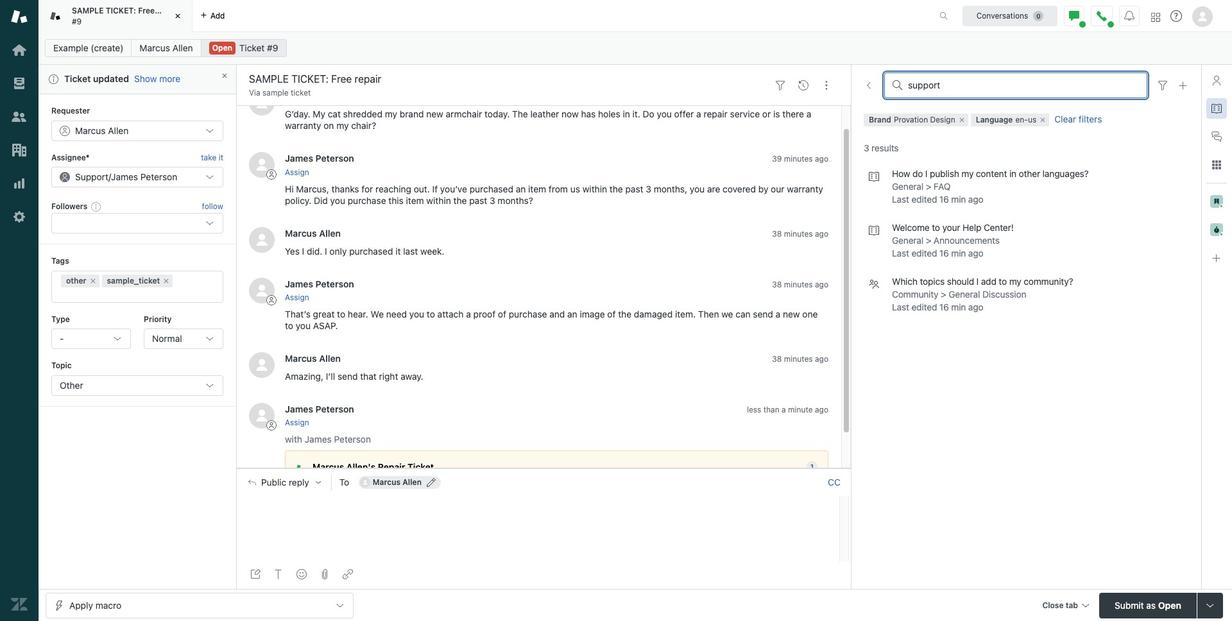 Task type: describe. For each thing, give the bounding box(es) containing it.
holes
[[598, 109, 621, 120]]

add attachment image
[[320, 569, 330, 580]]

send inside that's great to hear. we need you to attach a proof of purchase and an image of the damaged item. then we can send a new one to you asap.
[[753, 309, 773, 320]]

this
[[389, 195, 404, 206]]

should
[[947, 276, 974, 287]]

shredded
[[343, 109, 383, 120]]

offer
[[674, 109, 694, 120]]

that
[[360, 371, 377, 382]]

1 horizontal spatial us
[[1028, 115, 1037, 125]]

you down that's
[[296, 320, 311, 331]]

did
[[314, 195, 328, 206]]

normal button
[[144, 329, 223, 349]]

cc
[[828, 477, 841, 488]]

amazing, i'll send that right away.
[[285, 371, 423, 382]]

‭general‬ inside ‭how do i publish my content in other languages?‬ ‭general‬ > ‭faq‬ last edited 16 min ago
[[892, 181, 924, 192]]

from
[[549, 183, 568, 194]]

‭which topics should i add to my community?‬ community > general discussion last edited 16 min ago
[[892, 276, 1073, 313]]

followers element
[[51, 213, 223, 234]]

minutes for yes i did. i only purchased it last week.
[[784, 229, 813, 239]]

en-
[[1016, 115, 1028, 125]]

marcus up yes
[[285, 228, 317, 239]]

add inside popup button
[[211, 11, 225, 20]]

less than a minute ago text field
[[747, 405, 829, 415]]

example (create) button
[[45, 39, 132, 57]]

zendesk support image
[[11, 8, 28, 25]]

marcus up the amazing,
[[285, 353, 317, 364]]

1 vertical spatial other
[[66, 276, 86, 286]]

3 james peterson link from the top
[[285, 404, 354, 415]]

minutes for hi marcus, thanks for reaching out. if you've purchased an item from us within the past 3 months, you are covered by our warranty policy. did you purchase this item within the past 3 months?
[[784, 154, 813, 164]]

last for ‭which topics should i add to my community?‬ community > general discussion last edited 16 min ago
[[892, 302, 909, 313]]

design
[[930, 115, 956, 125]]

public reply button
[[237, 469, 331, 496]]

to down that's
[[285, 320, 293, 331]]

allen inside the requester element
[[108, 125, 129, 136]]

months?
[[498, 195, 533, 206]]

ticket for ticket #9
[[239, 42, 265, 53]]

assign for that's
[[285, 293, 309, 302]]

3 38 minutes ago from the top
[[772, 354, 829, 364]]

as
[[1147, 600, 1156, 611]]

us inside hi marcus, thanks for reaching out. if you've purchased an item from us within the past 3 months, you are covered by our warranty policy. did you purchase this item within the past 3 months?
[[570, 183, 580, 194]]

asap.
[[313, 320, 338, 331]]

marcus allen inside the secondary element
[[140, 42, 193, 53]]

alert containing ticket updated
[[39, 65, 236, 95]]

close image
[[171, 10, 184, 22]]

> inside ‭how do i publish my content in other languages?‬ ‭general‬ > ‭faq‬ last edited 16 min ago
[[926, 181, 932, 192]]

allen up i'll
[[319, 353, 341, 364]]

0 vertical spatial remove image
[[958, 116, 966, 124]]

2 vertical spatial 3
[[490, 195, 495, 206]]

marcus allen inside the requester element
[[75, 125, 129, 136]]

displays possible ticket submission types image
[[1205, 600, 1216, 611]]

16 inside the ‭welcome to your help center!‬ ‭general‬ > ‭announcements‬ last edited 16 min ago
[[940, 248, 949, 259]]

edited for do
[[912, 194, 937, 205]]

> inside the ‭welcome to your help center!‬ ‭general‬ > ‭announcements‬ last edited 16 min ago
[[926, 235, 932, 246]]

with james peterson
[[285, 434, 371, 445]]

other
[[60, 380, 83, 391]]

filters
[[1079, 114, 1102, 125]]

close tab
[[1043, 600, 1078, 610]]

peterson for 38
[[316, 278, 354, 289]]

free
[[138, 6, 155, 15]]

marcus allen up the amazing,
[[285, 353, 341, 364]]

1
[[811, 463, 814, 471]]

last inside the ‭welcome to your help center!‬ ‭general‬ > ‭announcements‬ last edited 16 min ago
[[892, 248, 909, 259]]

submit as open
[[1115, 600, 1182, 611]]

it.
[[633, 109, 641, 120]]

james inside assignee* element
[[111, 171, 138, 182]]

the inside that's great to hear. we need you to attach a proof of purchase and an image of the damaged item. then we can send a new one to you asap.
[[618, 309, 632, 320]]

content
[[976, 168, 1007, 179]]

edited inside the ‭welcome to your help center!‬ ‭general‬ > ‭announcements‬ last edited 16 min ago
[[912, 248, 937, 259]]

clear filters link
[[1052, 114, 1105, 127]]

languages?‬
[[1043, 168, 1089, 179]]

tabs tab list
[[39, 0, 926, 32]]

0 horizontal spatial send
[[338, 371, 358, 382]]

filter image
[[1158, 80, 1168, 91]]

community?‬
[[1024, 276, 1073, 287]]

in inside g'day. my cat shredded my brand new armchair today. the leather now has holes in it. do you offer a repair service or is there a warranty on my chair?
[[623, 109, 630, 120]]

help
[[963, 222, 982, 233]]

james right with
[[305, 434, 332, 445]]

by
[[759, 183, 769, 194]]

3 38 from the top
[[772, 354, 782, 364]]

ticket #9
[[239, 42, 278, 53]]

0 horizontal spatial item
[[406, 195, 424, 206]]

conversationlabel log
[[236, 80, 851, 508]]

g'day.
[[285, 109, 310, 120]]

on
[[324, 120, 334, 131]]

sample_ticket
[[107, 276, 160, 286]]

peterson for 39
[[316, 153, 354, 164]]

39 minutes ago
[[772, 154, 829, 164]]

allen left edit user icon
[[403, 477, 422, 487]]

james for 39
[[285, 153, 313, 164]]

take it
[[201, 153, 223, 162]]

thanks
[[332, 183, 359, 194]]

my left brand
[[385, 109, 397, 120]]

followers
[[51, 202, 87, 211]]

minutes for that's great to hear. we need you to attach a proof of purchase and an image of the damaged item. then we can send a new one to you asap.
[[784, 280, 813, 289]]

via
[[249, 88, 260, 98]]

3 results
[[864, 143, 899, 154]]

did.
[[307, 246, 322, 257]]

priority
[[144, 314, 172, 324]]

marcus allen's repair ticket
[[313, 462, 434, 473]]

‭welcome to your help center!‬ ‭general‬ > ‭announcements‬ last edited 16 min ago
[[892, 222, 1014, 259]]

tab containing sample ticket: free repair
[[39, 0, 193, 32]]

example
[[53, 42, 88, 53]]

edit user image
[[427, 478, 436, 487]]

marcus allen up did.
[[285, 228, 341, 239]]

our
[[771, 183, 785, 194]]

38 minutes ago text field for amazing, i'll send that right away.
[[772, 354, 829, 364]]

close
[[1043, 600, 1064, 610]]

add inside ‭which topics should i add to my community?‬ community > general discussion last edited 16 min ago
[[981, 276, 997, 287]]

apply
[[69, 600, 93, 611]]

language en-us
[[976, 115, 1037, 125]]

3 james peterson assign from the top
[[285, 404, 354, 428]]

you left are on the top of page
[[690, 183, 705, 194]]

my inside ‭which topics should i add to my community?‬ community > general discussion last edited 16 min ago
[[1009, 276, 1022, 287]]

cat
[[328, 109, 341, 120]]

tab
[[1066, 600, 1078, 610]]

minutes for amazing, i'll send that right away.
[[784, 354, 813, 364]]

main element
[[0, 0, 39, 621]]

0 vertical spatial past
[[626, 183, 643, 194]]

assign for hi
[[285, 167, 309, 177]]

38 for attach
[[772, 280, 782, 289]]

get started image
[[11, 42, 28, 58]]

now
[[562, 109, 579, 120]]

ticket:
[[106, 6, 136, 15]]

purchase inside hi marcus, thanks for reaching out. if you've purchased an item from us within the past 3 months, you are covered by our warranty policy. did you purchase this item within the past 3 months?
[[348, 195, 386, 206]]

0 horizontal spatial past
[[469, 195, 487, 206]]

0 vertical spatial within
[[583, 183, 607, 194]]

marcus down repair
[[373, 477, 401, 487]]

out.
[[414, 183, 430, 194]]

a left one
[[776, 309, 781, 320]]

requester element
[[51, 120, 223, 141]]

‭general‬ inside the ‭welcome to your help center!‬ ‭general‬ > ‭announcements‬ last edited 16 min ago
[[892, 235, 924, 246]]

38 minutes ago for week.
[[772, 229, 829, 239]]

1 horizontal spatial remove image
[[1039, 116, 1047, 124]]

avatar image for less than a minute ago
[[249, 403, 275, 429]]

#9 inside the secondary element
[[267, 42, 278, 53]]

1 vertical spatial purchased
[[349, 246, 393, 257]]

purchased inside hi marcus, thanks for reaching out. if you've purchased an item from us within the past 3 months, you are covered by our warranty policy. did you purchase this item within the past 3 months?
[[470, 183, 513, 194]]

min for publish
[[951, 194, 966, 205]]

peterson inside assignee* element
[[140, 171, 177, 182]]

g'day. my cat shredded my brand new armchair today. the leather now has holes in it. do you offer a repair service or is there a warranty on my chair?
[[285, 109, 812, 131]]

provation
[[894, 115, 928, 125]]

2 avatar image from the top
[[249, 227, 275, 253]]

1 vertical spatial the
[[454, 195, 467, 206]]

‭faq‬
[[934, 181, 951, 192]]

you down thanks
[[330, 195, 345, 206]]

publish
[[930, 168, 959, 179]]

sample ticket: free repair #9
[[72, 6, 179, 26]]

proof
[[473, 309, 496, 320]]

39 minutes ago text field
[[772, 154, 829, 164]]

follow
[[202, 202, 223, 211]]

1 horizontal spatial open
[[1159, 600, 1182, 611]]

apps image
[[1212, 160, 1222, 170]]

i'll
[[326, 371, 335, 382]]

james for 38
[[285, 278, 313, 289]]

assign button for hi
[[285, 167, 309, 178]]

james peterson assign for marcus,
[[285, 153, 354, 177]]

conversations
[[977, 11, 1028, 20]]

i right did.
[[325, 246, 327, 257]]

‭announcements‬
[[934, 235, 1000, 246]]

1 vertical spatial within
[[426, 195, 451, 206]]

months,
[[654, 183, 688, 194]]

do
[[643, 109, 655, 120]]

macro
[[95, 600, 121, 611]]

get help image
[[1171, 10, 1182, 22]]

format text image
[[273, 569, 284, 580]]

to
[[339, 477, 349, 488]]

reply
[[289, 477, 309, 488]]

1 horizontal spatial item
[[528, 183, 546, 194]]

add button
[[193, 0, 233, 31]]

i right yes
[[302, 246, 304, 257]]

ago inside ‭which topics should i add to my community?‬ community > general discussion last edited 16 min ago
[[969, 302, 984, 313]]

my right on
[[336, 120, 349, 131]]

are
[[707, 183, 720, 194]]

in inside ‭how do i publish my content in other languages?‬ ‭general‬ > ‭faq‬ last edited 16 min ago
[[1010, 168, 1017, 179]]

show
[[134, 73, 157, 84]]

can
[[736, 309, 751, 320]]

insert emojis image
[[297, 569, 307, 580]]

Subject field
[[246, 71, 766, 87]]

info on adding followers image
[[91, 202, 102, 212]]

marcus allen down repair
[[373, 477, 422, 487]]

0 horizontal spatial remove image
[[163, 277, 170, 285]]

zendesk products image
[[1152, 13, 1160, 22]]

marcus.allen@example.com image
[[360, 477, 370, 488]]

community
[[892, 289, 939, 300]]

less than a minute ago
[[747, 405, 829, 415]]

views image
[[11, 75, 28, 92]]

to inside ‭which topics should i add to my community?‬ community > general discussion last edited 16 min ago
[[999, 276, 1007, 287]]

3 assign button from the top
[[285, 417, 309, 429]]

time tracking image
[[1211, 223, 1223, 236]]

draft mode image
[[250, 569, 261, 580]]



Task type: vqa. For each thing, say whether or not it's contained in the screenshot.
ALLEN within Secondary element
yes



Task type: locate. For each thing, give the bounding box(es) containing it.
1 16 from the top
[[940, 194, 949, 205]]

38 for week.
[[772, 229, 782, 239]]

peterson right /
[[140, 171, 177, 182]]

1 vertical spatial 16
[[940, 248, 949, 259]]

allen inside the secondary element
[[172, 42, 193, 53]]

1 ‭general‬ from the top
[[892, 181, 924, 192]]

hi
[[285, 183, 294, 194]]

0 vertical spatial open
[[212, 43, 232, 53]]

apply macro
[[69, 600, 121, 611]]

your
[[943, 222, 961, 233]]

‭how do i publish my content in other languages?‬ ‭general‬ > ‭faq‬ last edited 16 min ago
[[892, 168, 1089, 205]]

1 of from the left
[[498, 309, 506, 320]]

4 minutes from the top
[[784, 354, 813, 364]]

ticket up edit user icon
[[408, 462, 434, 473]]

1 james peterson assign from the top
[[285, 153, 354, 177]]

marcus allen link for yes
[[285, 228, 341, 239]]

1 vertical spatial an
[[567, 309, 578, 320]]

item.
[[675, 309, 696, 320]]

0 vertical spatial warranty
[[285, 120, 321, 131]]

0 vertical spatial an
[[516, 183, 526, 194]]

2 assign button from the top
[[285, 292, 309, 304]]

james for less
[[285, 404, 313, 415]]

> down ‭welcome
[[926, 235, 932, 246]]

0 horizontal spatial repair
[[157, 6, 179, 15]]

great
[[313, 309, 335, 320]]

avatar image
[[249, 152, 275, 178], [249, 227, 275, 253], [249, 278, 275, 303], [249, 352, 275, 378], [249, 403, 275, 429]]

0 vertical spatial add
[[211, 11, 225, 20]]

hear.
[[348, 309, 368, 320]]

center!‬
[[984, 222, 1014, 233]]

1 vertical spatial 38 minutes ago text field
[[772, 354, 829, 364]]

peterson for less
[[316, 404, 354, 415]]

0 horizontal spatial 3
[[490, 195, 495, 206]]

peterson up thanks
[[316, 153, 354, 164]]

past left months,
[[626, 183, 643, 194]]

0 vertical spatial remove image
[[1039, 116, 1047, 124]]

38 minutes ago down our
[[772, 229, 829, 239]]

allen up only at top left
[[319, 228, 341, 239]]

within right from
[[583, 183, 607, 194]]

0 horizontal spatial purchase
[[348, 195, 386, 206]]

1 horizontal spatial within
[[583, 183, 607, 194]]

leather
[[530, 109, 559, 120]]

away.
[[401, 371, 423, 382]]

allen up support / james peterson
[[108, 125, 129, 136]]

you inside g'day. my cat shredded my brand new armchair today. the leather now has holes in it. do you offer a repair service or is there a warranty on my chair?
[[657, 109, 672, 120]]

4 avatar image from the top
[[249, 352, 275, 378]]

peterson up allen's
[[334, 434, 371, 445]]

0 vertical spatial 38 minutes ago text field
[[772, 280, 829, 289]]

ago inside ‭how do i publish my content in other languages?‬ ‭general‬ > ‭faq‬ last edited 16 min ago
[[969, 194, 984, 205]]

2 vertical spatial james peterson assign
[[285, 404, 354, 428]]

of right image at the left of page
[[607, 309, 616, 320]]

need
[[386, 309, 407, 320]]

to inside the ‭welcome to your help center!‬ ‭general‬ > ‭announcements‬ last edited 16 min ago
[[932, 222, 940, 233]]

min inside ‭which topics should i add to my community?‬ community > general discussion last edited 16 min ago
[[951, 302, 966, 313]]

remove image
[[958, 116, 966, 124], [163, 277, 170, 285]]

0 horizontal spatial an
[[516, 183, 526, 194]]

min down ‭announcements‬ at the top right of the page
[[951, 248, 966, 259]]

knowledge image
[[1212, 103, 1222, 114]]

1 vertical spatial purchase
[[509, 309, 547, 320]]

open right as at the right of the page
[[1159, 600, 1182, 611]]

1 horizontal spatial remove image
[[958, 116, 966, 124]]

5 avatar image from the top
[[249, 403, 275, 429]]

ticket up via
[[239, 42, 265, 53]]

16 inside ‭which topics should i add to my community?‬ community > general discussion last edited 16 min ago
[[940, 302, 949, 313]]

0 horizontal spatial warranty
[[285, 120, 321, 131]]

2 edited from the top
[[912, 248, 937, 259]]

public
[[261, 477, 286, 488]]

james peterson link for marcus,
[[285, 153, 354, 164]]

new inside that's great to hear. we need you to attach a proof of purchase and an image of the damaged item. then we can send a new one to you asap.
[[783, 309, 800, 320]]

1 vertical spatial >
[[926, 235, 932, 246]]

tags
[[51, 256, 69, 266]]

2 ‭general‬ from the top
[[892, 235, 924, 246]]

ticket
[[291, 88, 311, 98]]

edited for topics
[[912, 302, 937, 313]]

it
[[219, 153, 223, 162], [396, 246, 401, 257]]

hide composer image
[[539, 463, 549, 473]]

marcus down requester at the top
[[75, 125, 106, 136]]

0 vertical spatial 3
[[864, 143, 869, 154]]

open inside the secondary element
[[212, 43, 232, 53]]

purchase left and at left
[[509, 309, 547, 320]]

0 vertical spatial >
[[926, 181, 932, 192]]

with
[[285, 434, 302, 445]]

0 vertical spatial ‭general‬
[[892, 181, 924, 192]]

james peterson assign up with james peterson
[[285, 404, 354, 428]]

1 james peterson link from the top
[[285, 153, 354, 164]]

to left attach
[[427, 309, 435, 320]]

topic
[[51, 361, 72, 370]]

purchased right only at top left
[[349, 246, 393, 257]]

customers image
[[11, 108, 28, 125]]

my inside ‭how do i publish my content in other languages?‬ ‭general‬ > ‭faq‬ last edited 16 min ago
[[962, 168, 974, 179]]

a left proof
[[466, 309, 471, 320]]

edited down community
[[912, 302, 937, 313]]

sample
[[263, 88, 289, 98]]

2 vertical spatial 38 minutes ago
[[772, 354, 829, 364]]

purchase inside that's great to hear. we need you to attach a proof of purchase and an image of the damaged item. then we can send a new one to you asap.
[[509, 309, 547, 320]]

then
[[698, 309, 719, 320]]

16 inside ‭how do i publish my content in other languages?‬ ‭general‬ > ‭faq‬ last edited 16 min ago
[[940, 194, 949, 205]]

1 vertical spatial assign button
[[285, 292, 309, 304]]

3 min from the top
[[951, 302, 966, 313]]

1 assign from the top
[[285, 167, 309, 177]]

0 vertical spatial edited
[[912, 194, 937, 205]]

1 vertical spatial #9
[[267, 42, 278, 53]]

2 vertical spatial the
[[618, 309, 632, 320]]

assign up hi
[[285, 167, 309, 177]]

2 38 from the top
[[772, 280, 782, 289]]

minutes down our
[[784, 229, 813, 239]]

0 vertical spatial other
[[1019, 168, 1041, 179]]

allen down close icon at left
[[172, 42, 193, 53]]

other inside ‭how do i publish my content in other languages?‬ ‭general‬ > ‭faq‬ last edited 16 min ago
[[1019, 168, 1041, 179]]

0 vertical spatial assign
[[285, 167, 309, 177]]

do
[[913, 168, 923, 179]]

item left from
[[528, 183, 546, 194]]

assignee* element
[[51, 167, 223, 187]]

warranty down g'day.
[[285, 120, 321, 131]]

open up close ticket collision notification image
[[212, 43, 232, 53]]

2 vertical spatial >
[[941, 289, 946, 300]]

damaged
[[634, 309, 673, 320]]

a right than
[[782, 405, 786, 415]]

close ticket collision notification image
[[221, 72, 229, 79]]

events image
[[798, 80, 809, 90]]

ticket for ticket updated show more
[[64, 73, 91, 84]]

marcus allen link inside the secondary element
[[131, 39, 201, 57]]

>
[[926, 181, 932, 192], [926, 235, 932, 246], [941, 289, 946, 300]]

support
[[75, 171, 108, 182]]

conversations button
[[963, 5, 1058, 26]]

the down you've
[[454, 195, 467, 206]]

16 for should
[[940, 302, 949, 313]]

a
[[697, 109, 701, 120], [807, 109, 812, 120], [466, 309, 471, 320], [776, 309, 781, 320], [782, 405, 786, 415]]

0 vertical spatial purchased
[[470, 183, 513, 194]]

last inside ‭how do i publish my content in other languages?‬ ‭general‬ > ‭faq‬ last edited 16 min ago
[[892, 194, 909, 205]]

add right close icon at left
[[211, 11, 225, 20]]

2 38 minutes ago text field from the top
[[772, 354, 829, 364]]

it inside conversationlabel log
[[396, 246, 401, 257]]

0 vertical spatial the
[[610, 183, 623, 194]]

for
[[362, 183, 373, 194]]

#9 up sample
[[267, 42, 278, 53]]

2 vertical spatial marcus allen link
[[285, 353, 341, 364]]

the left months,
[[610, 183, 623, 194]]

1 avatar image from the top
[[249, 152, 275, 178]]

alert
[[39, 65, 236, 95]]

filter image
[[775, 80, 786, 90]]

other down tags
[[66, 276, 86, 286]]

1 vertical spatial in
[[1010, 168, 1017, 179]]

clear filters
[[1055, 114, 1102, 125]]

james peterson link up marcus,
[[285, 153, 354, 164]]

i inside ‭which topics should i add to my community?‬ community > general discussion last edited 16 min ago
[[977, 276, 979, 287]]

james peterson assign for great
[[285, 278, 354, 302]]

that's
[[285, 309, 311, 320]]

min inside ‭how do i publish my content in other languages?‬ ‭general‬ > ‭faq‬ last edited 16 min ago
[[951, 194, 966, 205]]

ticket inside the secondary element
[[239, 42, 265, 53]]

purchase
[[348, 195, 386, 206], [509, 309, 547, 320]]

1 vertical spatial ‭general‬
[[892, 235, 924, 246]]

my right publish
[[962, 168, 974, 179]]

3 left results
[[864, 143, 869, 154]]

a right there
[[807, 109, 812, 120]]

0 horizontal spatial other
[[66, 276, 86, 286]]

assign button for that's
[[285, 292, 309, 304]]

0 horizontal spatial ticket
[[64, 73, 91, 84]]

ticket actions image
[[822, 80, 832, 90]]

submit
[[1115, 600, 1144, 611]]

repair
[[157, 6, 179, 15], [704, 109, 728, 120]]

ticket inside conversationlabel log
[[408, 462, 434, 473]]

it right take
[[219, 153, 223, 162]]

marcus,
[[296, 183, 329, 194]]

16 down ‭announcements‬ at the top right of the page
[[940, 248, 949, 259]]

allen
[[172, 42, 193, 53], [108, 125, 129, 136], [319, 228, 341, 239], [319, 353, 341, 364], [403, 477, 422, 487]]

2 vertical spatial edited
[[912, 302, 937, 313]]

has
[[581, 109, 596, 120]]

2 james peterson link from the top
[[285, 278, 354, 289]]

the
[[512, 109, 528, 120]]

organizations image
[[11, 142, 28, 159]]

i inside ‭how do i publish my content in other languages?‬ ‭general‬ > ‭faq‬ last edited 16 min ago
[[925, 168, 928, 179]]

item down the out.
[[406, 195, 424, 206]]

i right do
[[925, 168, 928, 179]]

2 horizontal spatial 3
[[864, 143, 869, 154]]

1 vertical spatial james peterson link
[[285, 278, 354, 289]]

ticket
[[239, 42, 265, 53], [64, 73, 91, 84], [408, 462, 434, 473]]

2 last from the top
[[892, 248, 909, 259]]

send right i'll
[[338, 371, 358, 382]]

general
[[949, 289, 980, 300]]

ago
[[815, 154, 829, 164], [969, 194, 984, 205], [815, 229, 829, 239], [969, 248, 984, 259], [815, 280, 829, 289], [969, 302, 984, 313], [815, 354, 829, 364], [815, 405, 829, 415]]

discussion
[[983, 289, 1027, 300]]

1 vertical spatial last
[[892, 248, 909, 259]]

2 vertical spatial min
[[951, 302, 966, 313]]

0 vertical spatial 38 minutes ago
[[772, 229, 829, 239]]

1 vertical spatial min
[[951, 248, 966, 259]]

3 assign from the top
[[285, 418, 309, 428]]

james up that's
[[285, 278, 313, 289]]

assign up with
[[285, 418, 309, 428]]

16 for i
[[940, 194, 949, 205]]

‭welcome
[[892, 222, 930, 233]]

follow button
[[202, 201, 223, 213]]

marcus up to
[[313, 462, 344, 473]]

marcus allen link for amazing,
[[285, 353, 341, 364]]

0 horizontal spatial #9
[[72, 16, 82, 26]]

1 horizontal spatial #9
[[267, 42, 278, 53]]

edited down ‭faq‬
[[912, 194, 937, 205]]

1 vertical spatial add
[[981, 276, 997, 287]]

only
[[330, 246, 347, 257]]

> left ‭faq‬
[[926, 181, 932, 192]]

take it button
[[201, 151, 223, 164]]

new
[[426, 109, 443, 120], [783, 309, 800, 320]]

1 vertical spatial 38 minutes ago
[[772, 280, 829, 289]]

james peterson link up with james peterson
[[285, 404, 354, 415]]

warranty inside hi marcus, thanks for reaching out. if you've purchased an item from us within the past 3 months, you are covered by our warranty policy. did you purchase this item within the past 3 months?
[[787, 183, 823, 194]]

1 minutes from the top
[[784, 154, 813, 164]]

39
[[772, 154, 782, 164]]

marcus inside the secondary element
[[140, 42, 170, 53]]

type
[[51, 314, 70, 324]]

amazing,
[[285, 371, 324, 382]]

to
[[932, 222, 940, 233], [999, 276, 1007, 287], [337, 309, 345, 320], [427, 309, 435, 320], [285, 320, 293, 331]]

2 vertical spatial assign button
[[285, 417, 309, 429]]

to left the your
[[932, 222, 940, 233]]

repair inside g'day. my cat shredded my brand new armchair today. the leather now has holes in it. do you offer a repair service or is there a warranty on my chair?
[[704, 109, 728, 120]]

my up discussion
[[1009, 276, 1022, 287]]

2 minutes from the top
[[784, 229, 813, 239]]

1 vertical spatial james peterson assign
[[285, 278, 354, 302]]

assign up that's
[[285, 293, 309, 302]]

0 horizontal spatial it
[[219, 153, 223, 162]]

2 38 minutes ago from the top
[[772, 280, 829, 289]]

1 38 from the top
[[772, 229, 782, 239]]

2 of from the left
[[607, 309, 616, 320]]

in left it.
[[623, 109, 630, 120]]

1 horizontal spatial an
[[567, 309, 578, 320]]

clear
[[1055, 114, 1076, 125]]

1 horizontal spatial it
[[396, 246, 401, 257]]

yes
[[285, 246, 300, 257]]

an right and at left
[[567, 309, 578, 320]]

#9 inside sample ticket: free repair #9
[[72, 16, 82, 26]]

3 16 from the top
[[940, 302, 949, 313]]

38 minutes ago for attach
[[772, 280, 829, 289]]

avatar image for 39 minutes ago
[[249, 152, 275, 178]]

if
[[432, 183, 438, 194]]

> inside ‭which topics should i add to my community?‬ community > general discussion last edited 16 min ago
[[941, 289, 946, 300]]

1 horizontal spatial other
[[1019, 168, 1041, 179]]

2 min from the top
[[951, 248, 966, 259]]

1 vertical spatial item
[[406, 195, 424, 206]]

marcus
[[140, 42, 170, 53], [75, 125, 106, 136], [285, 228, 317, 239], [285, 353, 317, 364], [313, 462, 344, 473], [373, 477, 401, 487]]

3 avatar image from the top
[[249, 278, 275, 303]]

notifications image
[[1125, 11, 1135, 21]]

3 left months,
[[646, 183, 651, 194]]

marcus allen link up more
[[131, 39, 201, 57]]

a right offer
[[697, 109, 701, 120]]

marcus allen up more
[[140, 42, 193, 53]]

there
[[783, 109, 804, 120]]

remove image right en-
[[1039, 116, 1047, 124]]

ticket inside ticket updated show more
[[64, 73, 91, 84]]

to up discussion
[[999, 276, 1007, 287]]

image
[[580, 309, 605, 320]]

None field
[[908, 80, 1139, 91]]

us left clear
[[1028, 115, 1037, 125]]

covered
[[723, 183, 756, 194]]

0 vertical spatial marcus allen link
[[131, 39, 201, 57]]

you right need
[[409, 309, 424, 320]]

0 vertical spatial james peterson link
[[285, 153, 354, 164]]

avatar image for 38 minutes ago
[[249, 278, 275, 303]]

attach
[[438, 309, 464, 320]]

0 horizontal spatial new
[[426, 109, 443, 120]]

peterson up great
[[316, 278, 354, 289]]

1 vertical spatial it
[[396, 246, 401, 257]]

38 up than
[[772, 354, 782, 364]]

1 horizontal spatial 3
[[646, 183, 651, 194]]

1 horizontal spatial ticket
[[239, 42, 265, 53]]

0 vertical spatial assign button
[[285, 167, 309, 178]]

38 minutes ago text field for that's great to hear. we need you to attach a proof of purchase and an image of the damaged item. then we can send a new one to you asap.
[[772, 280, 829, 289]]

38 minutes ago text field
[[772, 229, 829, 239]]

38 minutes ago text field down one
[[772, 354, 829, 364]]

1 vertical spatial marcus allen link
[[285, 228, 341, 239]]

marcus up show more button at the left top
[[140, 42, 170, 53]]

1 horizontal spatial purchase
[[509, 309, 547, 320]]

language
[[976, 115, 1013, 125]]

last for ‭how do i publish my content in other languages?‬ ‭general‬ > ‭faq‬ last edited 16 min ago
[[892, 194, 909, 205]]

marcus allen link up did.
[[285, 228, 341, 239]]

1 vertical spatial repair
[[704, 109, 728, 120]]

1 horizontal spatial past
[[626, 183, 643, 194]]

other left languages?‬ at the right top
[[1019, 168, 1041, 179]]

‭general‬ down ‭how
[[892, 181, 924, 192]]

send
[[753, 309, 773, 320], [338, 371, 358, 382]]

2 james peterson assign from the top
[[285, 278, 354, 302]]

tab
[[39, 0, 193, 32]]

0 vertical spatial ticket
[[239, 42, 265, 53]]

last
[[892, 194, 909, 205], [892, 248, 909, 259], [892, 302, 909, 313]]

3
[[864, 143, 869, 154], [646, 183, 651, 194], [490, 195, 495, 206]]

within down if
[[426, 195, 451, 206]]

38 down our
[[772, 229, 782, 239]]

close tab button
[[1037, 593, 1094, 620]]

new left one
[[783, 309, 800, 320]]

1 vertical spatial past
[[469, 195, 487, 206]]

via sample ticket
[[249, 88, 311, 98]]

0 vertical spatial new
[[426, 109, 443, 120]]

1 vertical spatial remove image
[[89, 277, 97, 285]]

yes i did. i only purchased it last week.
[[285, 246, 445, 257]]

0 vertical spatial min
[[951, 194, 966, 205]]

hi marcus, thanks for reaching out. if you've purchased an item from us within the past 3 months, you are covered by our warranty policy. did you purchase this item within the past 3 months?
[[285, 183, 826, 206]]

0 horizontal spatial us
[[570, 183, 580, 194]]

#9 down sample
[[72, 16, 82, 26]]

0 vertical spatial send
[[753, 309, 773, 320]]

my
[[313, 109, 325, 120]]

1 38 minutes ago text field from the top
[[772, 280, 829, 289]]

3 left months?
[[490, 195, 495, 206]]

zendesk image
[[11, 596, 28, 613]]

2 16 from the top
[[940, 248, 949, 259]]

2 vertical spatial assign
[[285, 418, 309, 428]]

marcus inside the requester element
[[75, 125, 106, 136]]

warranty
[[285, 120, 321, 131], [787, 183, 823, 194]]

0 vertical spatial it
[[219, 153, 223, 162]]

1 horizontal spatial add
[[981, 276, 997, 287]]

edited inside ‭which topics should i add to my community?‬ community > general discussion last edited 16 min ago
[[912, 302, 937, 313]]

0 vertical spatial #9
[[72, 16, 82, 26]]

2 vertical spatial last
[[892, 302, 909, 313]]

2 horizontal spatial ticket
[[408, 462, 434, 473]]

last down ‭welcome
[[892, 248, 909, 259]]

1 vertical spatial edited
[[912, 248, 937, 259]]

1 last from the top
[[892, 194, 909, 205]]

us right from
[[570, 183, 580, 194]]

1 vertical spatial 38
[[772, 280, 782, 289]]

marcus allen link
[[131, 39, 201, 57], [285, 228, 341, 239], [285, 353, 341, 364]]

‭which
[[892, 276, 918, 287]]

min inside the ‭welcome to your help center!‬ ‭general‬ > ‭announcements‬ last edited 16 min ago
[[951, 248, 966, 259]]

add link (cmd k) image
[[343, 569, 353, 580]]

create or request article image
[[1178, 80, 1189, 91]]

in right content
[[1010, 168, 1017, 179]]

an up months?
[[516, 183, 526, 194]]

1 min from the top
[[951, 194, 966, 205]]

less
[[747, 405, 761, 415]]

an inside hi marcus, thanks for reaching out. if you've purchased an item from us within the past 3 months, you are covered by our warranty policy. did you purchase this item within the past 3 months?
[[516, 183, 526, 194]]

1 edited from the top
[[912, 194, 937, 205]]

it inside button
[[219, 153, 223, 162]]

button displays agent's chat status as online. image
[[1069, 11, 1080, 21]]

min for i
[[951, 302, 966, 313]]

edited inside ‭how do i publish my content in other languages?‬ ‭general‬ > ‭faq‬ last edited 16 min ago
[[912, 194, 937, 205]]

1 vertical spatial new
[[783, 309, 800, 320]]

0 vertical spatial repair
[[157, 6, 179, 15]]

1 vertical spatial ticket
[[64, 73, 91, 84]]

to left the hear.
[[337, 309, 345, 320]]

in
[[623, 109, 630, 120], [1010, 168, 1017, 179]]

1 vertical spatial 3
[[646, 183, 651, 194]]

0 horizontal spatial purchased
[[349, 246, 393, 257]]

3 edited from the top
[[912, 302, 937, 313]]

3 last from the top
[[892, 302, 909, 313]]

topic element
[[51, 375, 223, 396]]

‭general‬ down ‭welcome
[[892, 235, 924, 246]]

back image
[[864, 80, 874, 91]]

remove image
[[1039, 116, 1047, 124], [89, 277, 97, 285]]

armchair
[[446, 109, 482, 120]]

new inside g'day. my cat shredded my brand new armchair today. the leather now has holes in it. do you offer a repair service or is there a warranty on my chair?
[[426, 109, 443, 120]]

secondary element
[[39, 35, 1232, 61]]

james peterson link for great
[[285, 278, 354, 289]]

add up discussion
[[981, 276, 997, 287]]

> down topics
[[941, 289, 946, 300]]

purchase down for
[[348, 195, 386, 206]]

38 minutes ago text field
[[772, 280, 829, 289], [772, 354, 829, 364]]

1 vertical spatial us
[[570, 183, 580, 194]]

38 minutes ago up one
[[772, 280, 829, 289]]

1 38 minutes ago from the top
[[772, 229, 829, 239]]

3 minutes from the top
[[784, 280, 813, 289]]

assign
[[285, 167, 309, 177], [285, 293, 309, 302], [285, 418, 309, 428]]

warranty right our
[[787, 183, 823, 194]]

or
[[762, 109, 771, 120]]

warranty inside g'day. my cat shredded my brand new armchair today. the leather now has holes in it. do you offer a repair service or is there a warranty on my chair?
[[285, 120, 321, 131]]

add
[[211, 11, 225, 20], [981, 276, 997, 287]]

repair inside sample ticket: free repair #9
[[157, 6, 179, 15]]

remove image left sample_ticket
[[89, 277, 97, 285]]

2 vertical spatial james peterson link
[[285, 404, 354, 415]]

2 assign from the top
[[285, 293, 309, 302]]

bookmarks image
[[1211, 195, 1223, 208]]

0 vertical spatial us
[[1028, 115, 1037, 125]]

min up the your
[[951, 194, 966, 205]]

(create)
[[91, 42, 124, 53]]

an inside that's great to hear. we need you to attach a proof of purchase and an image of the damaged item. then we can send a new one to you asap.
[[567, 309, 578, 320]]

16
[[940, 194, 949, 205], [940, 248, 949, 259], [940, 302, 949, 313]]

admin image
[[11, 209, 28, 225]]

send right the can
[[753, 309, 773, 320]]

service
[[730, 109, 760, 120]]

ago inside the ‭welcome to your help center!‬ ‭general‬ > ‭announcements‬ last edited 16 min ago
[[969, 248, 984, 259]]

of right proof
[[498, 309, 506, 320]]

last down ‭how
[[892, 194, 909, 205]]

0 vertical spatial item
[[528, 183, 546, 194]]

min
[[951, 194, 966, 205], [951, 248, 966, 259], [951, 302, 966, 313]]

marcus allen link up the amazing,
[[285, 353, 341, 364]]

we
[[722, 309, 733, 320]]

last inside ‭which topics should i add to my community?‬ community > general discussion last edited 16 min ago
[[892, 302, 909, 313]]

reporting image
[[11, 175, 28, 192]]

james peterson assign up great
[[285, 278, 354, 302]]

it left last
[[396, 246, 401, 257]]

customer context image
[[1212, 75, 1222, 85]]

1 assign button from the top
[[285, 167, 309, 178]]



